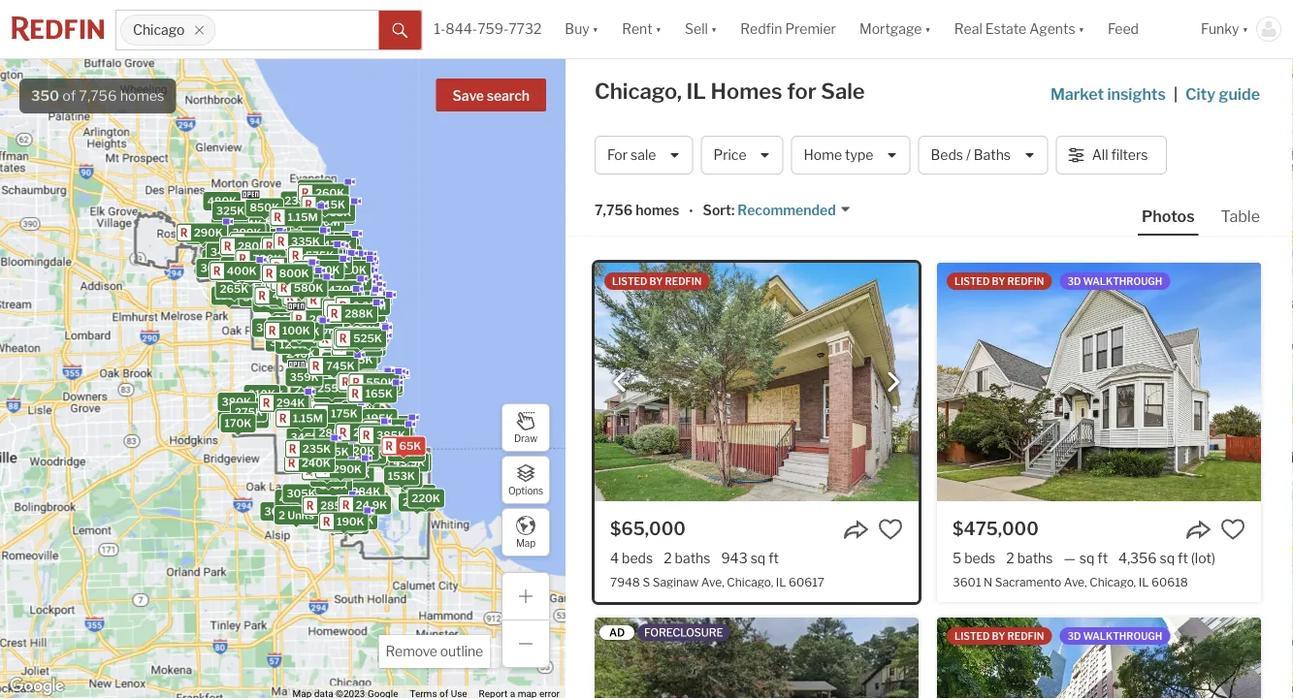 Task type: locate. For each thing, give the bounding box(es) containing it.
feed
[[1108, 21, 1139, 37]]

beds for $65,000
[[622, 550, 653, 567]]

1 walkthrough from the top
[[1084, 276, 1163, 287]]

575k up '749k'
[[306, 250, 334, 262]]

baths up sacramento
[[1018, 550, 1053, 567]]

1 vertical spatial 239k
[[320, 428, 348, 441]]

photo of 3601 n sacramento ave, chicago, il 60618 image
[[938, 263, 1262, 502]]

1 horizontal spatial 545k
[[323, 307, 353, 319]]

310k up 468k
[[248, 388, 276, 401]]

1 baths from the left
[[675, 550, 711, 567]]

sq up the 60618
[[1160, 550, 1175, 567]]

359k up 495k
[[343, 283, 372, 295]]

1 ave, from the left
[[701, 575, 725, 589]]

3 ft from the left
[[1178, 550, 1189, 567]]

1 vertical spatial 150k
[[345, 408, 372, 420]]

il for $65,000
[[776, 575, 787, 589]]

1.03m
[[334, 287, 366, 299]]

2 horizontal spatial chicago,
[[1090, 575, 1137, 589]]

2 ave, from the left
[[1064, 575, 1088, 589]]

0 vertical spatial 120k
[[295, 318, 323, 331]]

7,756 inside 7,756 homes •
[[595, 202, 633, 219]]

draw button
[[502, 404, 550, 452]]

remove outline button
[[379, 636, 490, 669]]

2 vertical spatial 220k
[[412, 493, 441, 505]]

240k down 770k at the top left of the page
[[286, 348, 315, 361]]

1 sq from the left
[[751, 550, 766, 567]]

mortgage ▾
[[860, 21, 932, 37]]

495k
[[345, 297, 375, 309]]

favorite button checkbox
[[878, 517, 904, 543]]

ave, down — sq ft
[[1064, 575, 1088, 589]]

2 390k from the top
[[234, 266, 264, 279]]

recommended
[[738, 202, 836, 219]]

0 horizontal spatial ave,
[[701, 575, 725, 589]]

1 ▾ from the left
[[593, 21, 599, 37]]

redfin
[[741, 21, 783, 37]]

2 ft from the left
[[1098, 550, 1108, 567]]

295k
[[344, 298, 372, 311], [344, 320, 373, 332]]

195k up 385k
[[366, 412, 394, 425]]

favorite button image
[[1221, 517, 1246, 543]]

2 2 baths from the left
[[1007, 550, 1053, 567]]

sq up the 3601 n sacramento ave, chicago, il 60618
[[1080, 550, 1095, 567]]

289k
[[291, 221, 320, 234]]

il down 4,356
[[1139, 575, 1150, 589]]

285k up 77.7k
[[296, 372, 325, 384]]

1 vertical spatial 295k
[[344, 320, 373, 332]]

69.2k
[[323, 477, 355, 490]]

0 horizontal spatial 129k
[[279, 339, 306, 351]]

110k down 320k on the left of page
[[330, 476, 355, 488]]

595k
[[348, 348, 377, 361]]

0 vertical spatial 475k
[[323, 239, 352, 251]]

7,756 right of
[[79, 87, 117, 104]]

7948 s saginaw ave, chicago, il 60617
[[610, 575, 825, 589]]

0 vertical spatial 750k
[[338, 264, 367, 277]]

139k up the 95k
[[317, 187, 345, 200]]

0 horizontal spatial homes
[[120, 87, 164, 104]]

420k down 975k
[[276, 337, 306, 350]]

110k down 272k on the left of the page
[[347, 356, 373, 369]]

110k
[[330, 241, 355, 254], [347, 356, 373, 369], [330, 476, 355, 488]]

1 horizontal spatial homes
[[636, 202, 680, 219]]

1 vertical spatial —
[[1064, 550, 1076, 567]]

285k down 135k
[[346, 375, 375, 388]]

1 vertical spatial 3d
[[1068, 631, 1082, 642]]

199k
[[318, 387, 345, 400]]

1 horizontal spatial 580k
[[294, 282, 324, 294]]

30k
[[264, 505, 287, 518]]

0 vertical spatial 280k
[[322, 208, 352, 221]]

307k
[[381, 442, 410, 454]]

359k up 77.7k
[[290, 371, 319, 384]]

220k down 975k
[[271, 320, 300, 333]]

1 vertical spatial 7,756
[[595, 202, 633, 219]]

470k
[[328, 284, 357, 297]]

2 baths
[[664, 550, 711, 567], [1007, 550, 1053, 567]]

0 vertical spatial 545k
[[276, 212, 305, 225]]

275k
[[350, 335, 378, 348], [235, 406, 263, 419], [353, 426, 381, 439], [333, 476, 361, 488]]

0 vertical spatial 239k
[[285, 195, 313, 207]]

map region
[[0, 0, 667, 700]]

mortgage ▾ button
[[848, 0, 943, 58]]

type
[[845, 147, 874, 163]]

220k
[[228, 279, 257, 292], [271, 320, 300, 333], [412, 493, 441, 505]]

0 vertical spatial 525k
[[279, 240, 308, 253]]

— inside map region
[[323, 225, 333, 238]]

1 vertical spatial 380k
[[256, 322, 286, 334]]

0 horizontal spatial 545k
[[276, 212, 305, 225]]

1.20m
[[308, 210, 340, 222], [307, 210, 339, 222]]

175k up 199k on the left bottom of the page
[[324, 361, 351, 374]]

sort :
[[703, 202, 735, 219]]

4 beds
[[610, 550, 653, 567]]

listed by redfin for photo of 222 e chestnut st unit 6b, chicago, il 60611
[[955, 631, 1045, 642]]

1 2 baths from the left
[[664, 550, 711, 567]]

1 vertical spatial 140k
[[325, 456, 353, 469]]

1 3d from the top
[[1068, 276, 1082, 287]]

1 horizontal spatial 195k
[[308, 440, 335, 452]]

all
[[1092, 147, 1109, 163]]

0 horizontal spatial 340k
[[210, 246, 240, 259]]

3 sq from the left
[[1160, 550, 1175, 567]]

beds right 5
[[965, 550, 996, 567]]

2 walkthrough from the top
[[1084, 631, 1163, 642]]

2 baths up sacramento
[[1007, 550, 1053, 567]]

310k
[[242, 270, 269, 283], [248, 388, 276, 401], [327, 446, 355, 459]]

1 horizontal spatial ft
[[1098, 550, 1108, 567]]

0 vertical spatial 220k
[[228, 279, 257, 292]]

chicago, il homes for sale
[[595, 78, 865, 104]]

320k
[[346, 445, 375, 458]]

save
[[453, 88, 484, 104]]

map button
[[502, 509, 550, 557]]

1 vertical spatial 310k
[[248, 388, 276, 401]]

4 ▾ from the left
[[925, 21, 932, 37]]

▾
[[593, 21, 599, 37], [656, 21, 662, 37], [711, 21, 718, 37], [925, 21, 932, 37], [1079, 21, 1085, 37], [1243, 21, 1249, 37]]

1 vertical spatial 220k
[[271, 320, 300, 333]]

165k
[[341, 265, 369, 278], [355, 300, 382, 312], [292, 326, 320, 338], [366, 388, 393, 401], [355, 432, 382, 444], [345, 501, 372, 514]]

500k
[[329, 249, 359, 261], [257, 297, 287, 310], [333, 304, 362, 317], [331, 359, 361, 372], [353, 411, 383, 423]]

chicago, down 4,356
[[1090, 575, 1137, 589]]

170k down 396k
[[225, 417, 252, 430]]

1.15m up the 1.06m
[[288, 211, 318, 224]]

1 beds from the left
[[622, 550, 653, 567]]

photo of 222 e chestnut st unit 6b, chicago, il 60611 image
[[938, 618, 1262, 700]]

— down 169k
[[323, 225, 333, 238]]

1 vertical spatial 600k
[[341, 302, 371, 315]]

185k down 24.9k
[[338, 519, 365, 532]]

2 3d walkthrough from the top
[[1068, 631, 1163, 642]]

homes inside 7,756 homes •
[[636, 202, 680, 219]]

299k down 4.00m on the left of page
[[293, 233, 322, 246]]

190k
[[315, 472, 342, 484], [342, 511, 370, 524], [337, 516, 365, 528]]

175k down 199k on the left bottom of the page
[[331, 407, 358, 420]]

399k
[[232, 227, 262, 239], [247, 236, 277, 248], [343, 295, 373, 308]]

585k
[[279, 260, 308, 273]]

homes
[[711, 78, 783, 104]]

220k down 153k
[[412, 493, 441, 505]]

None search field
[[216, 11, 379, 49]]

1 3d walkthrough from the top
[[1068, 276, 1163, 287]]

700k
[[300, 245, 330, 257], [352, 377, 382, 389]]

0 vertical spatial 195k
[[190, 229, 217, 242]]

rent ▾
[[622, 21, 662, 37]]

2 horizontal spatial sq
[[1160, 550, 1175, 567]]

il left 60617
[[776, 575, 787, 589]]

s
[[643, 575, 650, 589]]

3d
[[1068, 276, 1082, 287], [1068, 631, 1082, 642]]

real estate agents ▾ button
[[943, 0, 1097, 58]]

290k
[[194, 227, 223, 239], [347, 290, 376, 303], [350, 341, 379, 354], [333, 463, 362, 476], [329, 471, 358, 483]]

2 vertical spatial 525k
[[353, 333, 382, 345]]

7,756 down for at the top
[[595, 202, 633, 219]]

155k
[[302, 183, 329, 196]]

walkthrough for photo of 222 e chestnut st unit 6b, chicago, il 60611
[[1084, 631, 1163, 642]]

— up the 3601 n sacramento ave, chicago, il 60618
[[1064, 550, 1076, 567]]

▾ right funky
[[1243, 21, 1249, 37]]

0 vertical spatial 375k
[[337, 319, 366, 332]]

190k down 389k
[[342, 511, 370, 524]]

for sale button
[[595, 136, 693, 175]]

2 horizontal spatial ft
[[1178, 550, 1189, 567]]

▾ right sell
[[711, 21, 718, 37]]

365k up 435k
[[322, 206, 351, 219]]

1 vertical spatial 120k
[[343, 468, 370, 481]]

1 1.20m from the left
[[308, 210, 340, 222]]

729k
[[371, 378, 399, 390]]

walkthrough
[[1084, 276, 1163, 287], [1084, 631, 1163, 642]]

ave, for $65,000
[[701, 575, 725, 589]]

419k
[[220, 232, 248, 244]]

140k down '614k'
[[246, 232, 274, 245]]

0 horizontal spatial 700k
[[300, 245, 330, 257]]

549k up 710k
[[274, 257, 303, 269]]

baths for $65,000
[[675, 550, 711, 567]]

120k
[[295, 318, 323, 331], [343, 468, 370, 481]]

0 horizontal spatial sq
[[751, 550, 766, 567]]

120k up 284k
[[343, 468, 370, 481]]

120k up 770k at the top left of the page
[[295, 318, 323, 331]]

265k
[[239, 281, 268, 293], [220, 283, 249, 296], [291, 320, 319, 332]]

1.06m
[[295, 227, 327, 240]]

il for $475,000
[[1139, 575, 1150, 589]]

baths up saginaw
[[675, 550, 711, 567]]

1 horizontal spatial il
[[776, 575, 787, 589]]

0 vertical spatial 139k
[[317, 187, 345, 200]]

844-
[[446, 21, 478, 37]]

285k up 69.2k
[[335, 454, 364, 467]]

975k
[[273, 293, 302, 305]]

170k down the 835k on the bottom
[[347, 426, 374, 439]]

0 horizontal spatial 580k
[[243, 291, 273, 304]]

il left homes
[[687, 78, 707, 104]]

2 vertical spatial 380k
[[222, 396, 251, 409]]

chicago, down rent ▾ button
[[595, 78, 682, 104]]

2 295k from the top
[[344, 320, 373, 332]]

▾ right rent on the top
[[656, 21, 662, 37]]

272k
[[346, 340, 374, 353]]

185k down 396k
[[222, 414, 249, 427]]

6 ▾ from the left
[[1243, 21, 1249, 37]]

2 ▾ from the left
[[656, 21, 662, 37]]

1.90m
[[306, 264, 339, 277], [337, 268, 369, 280]]

0 horizontal spatial 195k
[[190, 229, 217, 242]]

220k down 530k
[[228, 279, 257, 292]]

sell ▾ button
[[674, 0, 729, 58]]

700k down 135k
[[352, 377, 382, 389]]

1 horizontal spatial 139k
[[317, 187, 345, 200]]

2 baths up saginaw
[[664, 550, 711, 567]]

175k up 307k
[[383, 419, 410, 432]]

0 vertical spatial 480k
[[207, 195, 237, 208]]

710k
[[288, 275, 315, 288]]

190k down 24.9k
[[337, 516, 365, 528]]

homes left •
[[636, 202, 680, 219]]

2 1.20m from the left
[[307, 210, 339, 222]]

2 beds from the left
[[965, 550, 996, 567]]

3 ▾ from the left
[[711, 21, 718, 37]]

walkthrough down photos
[[1084, 276, 1163, 287]]

chicago, down 943 sq ft
[[727, 575, 774, 589]]

575k down 3 units
[[323, 325, 352, 337]]

190k up 305k
[[315, 472, 342, 484]]

1 vertical spatial 630k
[[319, 466, 349, 478]]

309k
[[343, 308, 372, 321]]

285k down 199k on the left bottom of the page
[[319, 414, 348, 426]]

chicago, for $475,000
[[1090, 575, 1137, 589]]

beds right 4 at the left
[[622, 550, 653, 567]]

1 295k from the top
[[344, 298, 372, 311]]

sq for 4,356
[[1160, 550, 1175, 567]]

2 horizontal spatial il
[[1139, 575, 1150, 589]]

1 horizontal spatial sq
[[1080, 550, 1095, 567]]

580k down 849k at the top left
[[294, 282, 324, 294]]

guide
[[1219, 84, 1261, 103]]

350
[[31, 87, 59, 104]]

ft left 4,356
[[1098, 550, 1108, 567]]

298k
[[216, 242, 245, 255]]

previous button image
[[610, 373, 630, 392]]

beds for $475,000
[[965, 550, 996, 567]]

0 horizontal spatial 120k
[[295, 318, 323, 331]]

129k right 570k
[[323, 205, 350, 218]]

380k down 599k
[[281, 298, 311, 311]]

0 horizontal spatial 600k
[[268, 240, 298, 253]]

280k up 435k
[[322, 208, 352, 221]]

1 horizontal spatial chicago,
[[727, 575, 774, 589]]

3d walkthrough down photos
[[1068, 276, 1163, 287]]

3d for the photo of 3601 n sacramento ave, chicago, il 60618
[[1068, 276, 1082, 287]]

4
[[610, 550, 619, 567]]

79.9k
[[396, 457, 427, 469]]

ft left (lot)
[[1178, 550, 1189, 567]]

1 horizontal spatial 2 baths
[[1007, 550, 1053, 567]]

299k down 3
[[307, 325, 335, 337]]

1 vertical spatial homes
[[636, 202, 680, 219]]

1 horizontal spatial 340k
[[324, 294, 353, 307]]

345k up 468k
[[255, 389, 284, 402]]

284k
[[352, 486, 381, 498]]

239k up the 95k
[[285, 195, 313, 207]]

market insights link
[[1051, 63, 1166, 106]]

1 ft from the left
[[769, 550, 779, 567]]

favorite button checkbox
[[1221, 517, 1246, 543]]

3d walkthrough down the 3601 n sacramento ave, chicago, il 60618
[[1068, 631, 1163, 642]]

1 vertical spatial 139k
[[215, 289, 243, 302]]

285k down the 799k on the top of page
[[335, 333, 364, 345]]

0 horizontal spatial 280k
[[238, 240, 267, 253]]

0 horizontal spatial 185k
[[222, 414, 249, 427]]

1 vertical spatial 480k
[[311, 264, 340, 277]]

285k down 699k
[[365, 418, 394, 431]]

:
[[732, 202, 735, 219]]

beds / baths button
[[919, 136, 1049, 175]]

200k
[[310, 204, 339, 217], [338, 288, 367, 301]]

1.15m down the 337k
[[293, 412, 323, 425]]

▾ right agents
[[1079, 21, 1085, 37]]

▾ right buy
[[593, 21, 599, 37]]

380k up 125k
[[222, 396, 251, 409]]

129k down 100k
[[279, 339, 306, 351]]

walkthrough down the 60618
[[1084, 631, 1163, 642]]

3d walkthrough for the photo of 3601 n sacramento ave, chicago, il 60618
[[1068, 276, 1163, 287]]

195k up 520k
[[190, 229, 217, 242]]

$65,000
[[610, 518, 686, 540]]

449k
[[343, 294, 372, 307], [351, 307, 380, 319]]

0 vertical spatial 339k
[[318, 258, 347, 270]]

0 horizontal spatial 2 baths
[[664, 550, 711, 567]]

0 horizontal spatial 359k
[[290, 371, 319, 384]]

310k down 74.9k
[[327, 446, 355, 459]]

real estate agents ▾
[[955, 21, 1085, 37]]

139k down '304k'
[[215, 289, 243, 302]]

4,356
[[1119, 550, 1157, 567]]

2 3d from the top
[[1068, 631, 1082, 642]]

153k
[[388, 470, 415, 483]]

2 baths from the left
[[1018, 550, 1053, 567]]

0 horizontal spatial il
[[687, 78, 707, 104]]

▾ for mortgage ▾
[[925, 21, 932, 37]]

real
[[955, 21, 983, 37]]

0 vertical spatial 295k
[[344, 298, 372, 311]]

n
[[984, 575, 993, 589]]

0 vertical spatial 630k
[[352, 306, 382, 319]]

2 horizontal spatial 220k
[[412, 493, 441, 505]]

redfin for photo of 222 e chestnut st unit 6b, chicago, il 60611
[[1008, 631, 1045, 642]]

sq right 943
[[751, 550, 766, 567]]

1 horizontal spatial 630k
[[352, 306, 382, 319]]

0 horizontal spatial chicago,
[[595, 78, 682, 104]]

0 vertical spatial homes
[[120, 87, 164, 104]]

1 vertical spatial 345k
[[290, 431, 320, 444]]

77.7k
[[310, 386, 340, 399]]

1 vertical spatial 129k
[[279, 339, 306, 351]]

1.42m
[[297, 273, 328, 285]]

1 vertical spatial 1.15m
[[293, 412, 323, 425]]

1 vertical spatial 1.50m
[[339, 303, 371, 316]]

310k down 379k
[[242, 270, 269, 283]]

▾ right mortgage
[[925, 21, 932, 37]]

1 horizontal spatial 220k
[[271, 320, 300, 333]]

chicago, for $65,000
[[727, 575, 774, 589]]

175k down 699k
[[351, 421, 377, 434]]

1 horizontal spatial 700k
[[352, 377, 382, 389]]

0 horizontal spatial 7,756
[[79, 87, 117, 104]]

1 horizontal spatial 480k
[[311, 264, 340, 277]]

239k down 370k
[[320, 428, 348, 441]]

2 sq from the left
[[1080, 550, 1095, 567]]

140k up 69.2k
[[325, 456, 353, 469]]

homes down chicago on the top left of the page
[[120, 87, 164, 104]]

300k
[[309, 251, 338, 264], [337, 260, 367, 272], [349, 305, 379, 317], [315, 424, 344, 436], [299, 444, 329, 457], [353, 449, 382, 462]]

listed for the photo of 3601 n sacramento ave, chicago, il 60618
[[955, 276, 990, 287]]

745k
[[326, 360, 355, 373]]

614k
[[235, 218, 262, 231]]

0 vertical spatial 3d
[[1068, 276, 1082, 287]]

walkthrough for the photo of 3601 n sacramento ave, chicago, il 60618
[[1084, 276, 1163, 287]]

365k down the 635k
[[309, 316, 338, 328]]

759-
[[478, 21, 509, 37]]

1 vertical spatial 340k
[[324, 294, 353, 307]]

il
[[687, 78, 707, 104], [776, 575, 787, 589], [1139, 575, 1150, 589]]

345k down 259k
[[290, 431, 320, 444]]

420k down 1.84m
[[299, 320, 328, 332]]

remove chicago image
[[193, 24, 205, 36]]

700k down the 1.06m
[[300, 245, 330, 257]]

2 vertical spatial 310k
[[327, 446, 355, 459]]

by for the photo of 3601 n sacramento ave, chicago, il 60618
[[992, 276, 1006, 287]]

0 horizontal spatial 239k
[[285, 195, 313, 207]]

469k
[[215, 251, 245, 264]]

2 vertical spatial 195k
[[308, 440, 335, 452]]



Task type: vqa. For each thing, say whether or not it's contained in the screenshot.
city, address, school, agent, zip SEARCH BOX at the top of the page
no



Task type: describe. For each thing, give the bounding box(es) containing it.
redfin premier button
[[729, 0, 848, 58]]

city guide link
[[1186, 82, 1265, 106]]

435k
[[317, 236, 347, 249]]

mortgage ▾ button
[[860, 0, 932, 58]]

0 horizontal spatial 480k
[[207, 195, 237, 208]]

redfin premier
[[741, 21, 837, 37]]

1 vertical spatial 525k
[[328, 259, 357, 271]]

1 horizontal spatial 170k
[[347, 426, 374, 439]]

0 vertical spatial 549k
[[273, 239, 302, 251]]

$475,000
[[953, 518, 1039, 540]]

455k
[[337, 303, 367, 316]]

rent ▾ button
[[611, 0, 674, 58]]

1 horizontal spatial 239k
[[320, 428, 348, 441]]

202k
[[347, 324, 376, 336]]

520k
[[206, 253, 235, 265]]

169k
[[309, 211, 337, 224]]

1 vertical spatial 110k
[[347, 356, 373, 369]]

0 vertical spatial 185k
[[222, 414, 249, 427]]

1-844-759-7732 link
[[434, 21, 542, 37]]

350 of 7,756 homes
[[31, 87, 164, 104]]

3d walkthrough for photo of 222 e chestnut st unit 6b, chicago, il 60611
[[1068, 631, 1163, 642]]

1 vertical spatial 359k
[[290, 371, 319, 384]]

424k
[[353, 307, 382, 319]]

options button
[[502, 456, 550, 505]]

|
[[1174, 84, 1178, 103]]

photo of 7948 s saginaw ave, chicago, il 60617 image
[[595, 263, 919, 502]]

— for — sq ft
[[1064, 550, 1076, 567]]

270k
[[340, 305, 369, 318]]

0 vertical spatial 200k
[[310, 204, 339, 217]]

1 horizontal spatial 359k
[[343, 283, 372, 295]]

24.9k
[[356, 500, 387, 512]]

1 vertical spatial 575k
[[323, 325, 352, 337]]

0 vertical spatial 575k
[[306, 250, 334, 262]]

799k
[[333, 319, 362, 332]]

675k
[[260, 276, 289, 289]]

5
[[953, 550, 962, 567]]

0 vertical spatial 340k
[[210, 246, 240, 259]]

0 vertical spatial 310k
[[242, 270, 269, 283]]

4.00m
[[306, 216, 340, 229]]

/
[[967, 147, 971, 163]]

5 beds
[[953, 550, 996, 567]]

2 baths for $65,000
[[664, 550, 711, 567]]

2.50m
[[288, 260, 322, 272]]

sale
[[821, 78, 865, 104]]

0 vertical spatial 420k
[[299, 320, 328, 332]]

ft for 4,356 sq ft (lot)
[[1178, 550, 1189, 567]]

304k
[[206, 262, 236, 274]]

price
[[714, 147, 747, 163]]

1 vertical spatial 375k
[[320, 479, 348, 492]]

outline
[[440, 644, 483, 660]]

recommended button
[[735, 201, 852, 220]]

1 vertical spatial 700k
[[352, 377, 382, 389]]

75k
[[394, 444, 416, 457]]

337k
[[279, 400, 307, 412]]

175k down the 49.9k
[[392, 473, 419, 485]]

rent
[[622, 21, 653, 37]]

ft for 943 sq ft
[[769, 550, 779, 567]]

1 vertical spatial 420k
[[276, 337, 306, 350]]

buy ▾ button
[[565, 0, 599, 58]]

1 vertical spatial 200k
[[338, 288, 367, 301]]

home type button
[[791, 136, 911, 175]]

240k down 74.9k
[[311, 447, 341, 459]]

listed for photo of 222 e chestnut st unit 6b, chicago, il 60611
[[955, 631, 990, 642]]

ft for — sq ft
[[1098, 550, 1108, 567]]

4,356 sq ft (lot)
[[1119, 550, 1216, 567]]

949k
[[343, 294, 372, 306]]

19.9k
[[330, 300, 360, 312]]

insights
[[1108, 84, 1166, 103]]

options
[[508, 485, 544, 497]]

890k
[[308, 266, 337, 279]]

1 vertical spatial 230k
[[294, 384, 323, 397]]

real estate agents ▾ link
[[955, 0, 1085, 58]]

all filters button
[[1057, 136, 1167, 175]]

▾ for rent ▾
[[656, 21, 662, 37]]

365k down 975k
[[275, 313, 304, 326]]

186k
[[237, 413, 265, 425]]

0 vertical spatial 230k
[[318, 259, 347, 272]]

240k down 153k
[[403, 497, 432, 509]]

1 vertical spatial 750k
[[301, 279, 330, 292]]

1 horizontal spatial 280k
[[322, 208, 352, 221]]

2 vertical spatial 110k
[[330, 476, 355, 488]]

445k
[[279, 493, 308, 506]]

•
[[689, 203, 694, 220]]

1 horizontal spatial 129k
[[323, 205, 350, 218]]

485k
[[348, 304, 378, 316]]

0 vertical spatial 345k
[[255, 389, 284, 402]]

0 vertical spatial 600k
[[268, 240, 298, 253]]

2.05m
[[315, 275, 349, 287]]

market
[[1051, 84, 1104, 103]]

— for —
[[323, 225, 333, 238]]

800k
[[279, 267, 309, 280]]

599k
[[284, 279, 314, 292]]

0 horizontal spatial 630k
[[319, 466, 349, 478]]

19k
[[347, 303, 367, 315]]

175k down 153k
[[405, 488, 432, 501]]

home
[[804, 147, 842, 163]]

sq for 943
[[751, 550, 766, 567]]

1 horizontal spatial 150k
[[345, 408, 372, 420]]

0 vertical spatial 1.15m
[[288, 211, 318, 224]]

95k
[[308, 209, 331, 222]]

next button image
[[884, 373, 904, 392]]

photos button
[[1138, 206, 1218, 236]]

1 horizontal spatial 245k
[[374, 441, 403, 454]]

▾ for buy ▾
[[593, 21, 599, 37]]

sell ▾
[[685, 21, 718, 37]]

3.10m
[[335, 275, 368, 288]]

sq for —
[[1080, 550, 1095, 567]]

map
[[516, 538, 536, 550]]

1-844-759-7732
[[434, 21, 542, 37]]

135k
[[346, 354, 373, 366]]

5 ▾ from the left
[[1079, 21, 1085, 37]]

530k
[[225, 260, 254, 273]]

1 vertical spatial 280k
[[238, 240, 267, 253]]

feed button
[[1097, 0, 1190, 58]]

0 vertical spatial 110k
[[330, 241, 355, 254]]

estate
[[986, 21, 1027, 37]]

2 baths for $475,000
[[1007, 550, 1053, 567]]

1 horizontal spatial 750k
[[338, 264, 367, 277]]

favorite button image
[[878, 517, 904, 543]]

45k
[[349, 514, 371, 526]]

listed by redfin for the photo of 3601 n sacramento ave, chicago, il 60618
[[955, 276, 1045, 287]]

submit search image
[[393, 23, 408, 39]]

redfin for the photo of 3601 n sacramento ave, chicago, il 60618
[[1008, 276, 1045, 287]]

1 390k from the top
[[235, 262, 264, 275]]

285k down 370k
[[319, 427, 348, 440]]

1 horizontal spatial 600k
[[341, 302, 371, 315]]

1 vertical spatial 185k
[[338, 519, 365, 532]]

240k up 419k
[[215, 211, 244, 223]]

2 horizontal spatial 195k
[[366, 412, 394, 425]]

396k
[[225, 400, 255, 412]]

0 horizontal spatial 245k
[[295, 272, 324, 285]]

ad region
[[595, 618, 919, 700]]

table
[[1221, 207, 1261, 226]]

by for photo of 222 e chestnut st unit 6b, chicago, il 60611
[[992, 631, 1006, 642]]

▾ for sell ▾
[[711, 21, 718, 37]]

funky
[[1202, 21, 1240, 37]]

▾ for funky ▾
[[1243, 21, 1249, 37]]

680k
[[319, 290, 348, 303]]

379k
[[245, 253, 274, 266]]

mortgage
[[860, 21, 922, 37]]

ave, for $475,000
[[1064, 575, 1088, 589]]

999k
[[253, 230, 282, 243]]

sale
[[631, 147, 656, 163]]

0 vertical spatial 1.50m
[[318, 261, 350, 273]]

0 vertical spatial 700k
[[300, 245, 330, 257]]

1 vertical spatial 545k
[[323, 307, 353, 319]]

0 vertical spatial 140k
[[246, 232, 274, 245]]

market insights | city guide
[[1051, 84, 1261, 103]]

0 vertical spatial 7,756
[[79, 87, 117, 104]]

2 vertical spatial 475k
[[346, 303, 374, 315]]

3.50m
[[339, 295, 373, 307]]

3d for photo of 222 e chestnut st unit 6b, chicago, il 60611
[[1068, 631, 1082, 642]]

240k up 69.2k
[[302, 457, 331, 470]]

3 units
[[314, 308, 350, 321]]

1 vertical spatial 339k
[[347, 306, 376, 318]]

294k
[[276, 397, 305, 409]]

285k down 69.2k
[[320, 500, 349, 512]]

425k
[[341, 335, 370, 348]]

3.12m
[[327, 268, 358, 281]]

65k
[[399, 440, 422, 453]]

1 horizontal spatial 345k
[[290, 431, 320, 444]]

0 vertical spatial 380k
[[281, 298, 311, 311]]

city
[[1186, 84, 1216, 103]]

buy ▾
[[565, 21, 599, 37]]

1 vertical spatial 475k
[[296, 254, 324, 266]]

0 horizontal spatial 150k
[[292, 317, 319, 330]]

0 horizontal spatial 170k
[[225, 417, 252, 430]]

385k
[[377, 429, 406, 442]]

1 vertical spatial 549k
[[274, 257, 303, 269]]

315k
[[333, 319, 360, 331]]

156k
[[238, 226, 266, 239]]

baths for $475,000
[[1018, 550, 1053, 567]]

60617
[[789, 575, 825, 589]]

1 horizontal spatial 140k
[[325, 456, 353, 469]]

299k down 975k
[[269, 337, 298, 349]]

3.20m
[[321, 263, 355, 275]]

google image
[[5, 675, 69, 700]]



